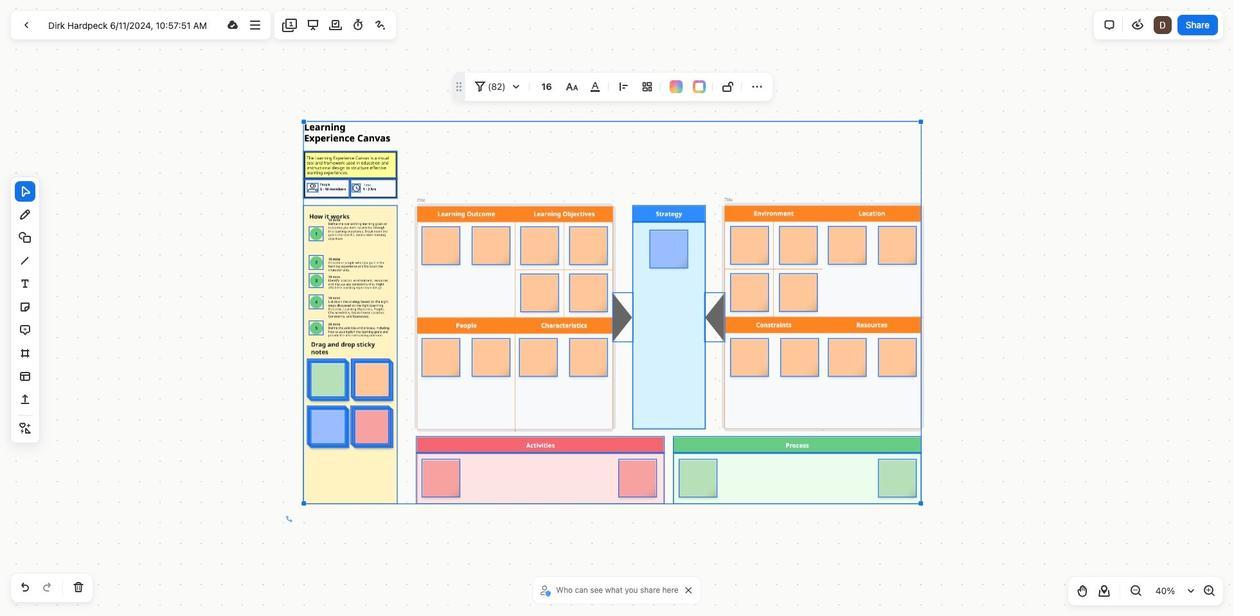 Task type: locate. For each thing, give the bounding box(es) containing it.
Document name text field
[[39, 15, 221, 35]]

pages image
[[283, 17, 298, 33]]

zoom out image
[[1129, 584, 1144, 599]]

presentation image
[[305, 17, 321, 33]]

comment panel image
[[1102, 17, 1117, 33]]

close image
[[686, 588, 692, 594]]

dirk hardpeck list item
[[1153, 15, 1174, 35]]

menu item
[[718, 77, 739, 97]]



Task type: describe. For each thing, give the bounding box(es) containing it.
clear page image
[[71, 581, 86, 596]]

undo image
[[17, 581, 33, 596]]

fill menu item
[[670, 80, 683, 93]]

vote3634634 image
[[328, 17, 343, 33]]

laser image
[[373, 17, 388, 33]]

more options image
[[248, 17, 263, 33]]

timer image
[[350, 17, 366, 33]]

dashboard image
[[19, 17, 34, 33]]

zoom in image
[[1202, 584, 1217, 599]]

format styles image
[[564, 79, 580, 95]]



Task type: vqa. For each thing, say whether or not it's contained in the screenshot.
Zoom in image
yes



